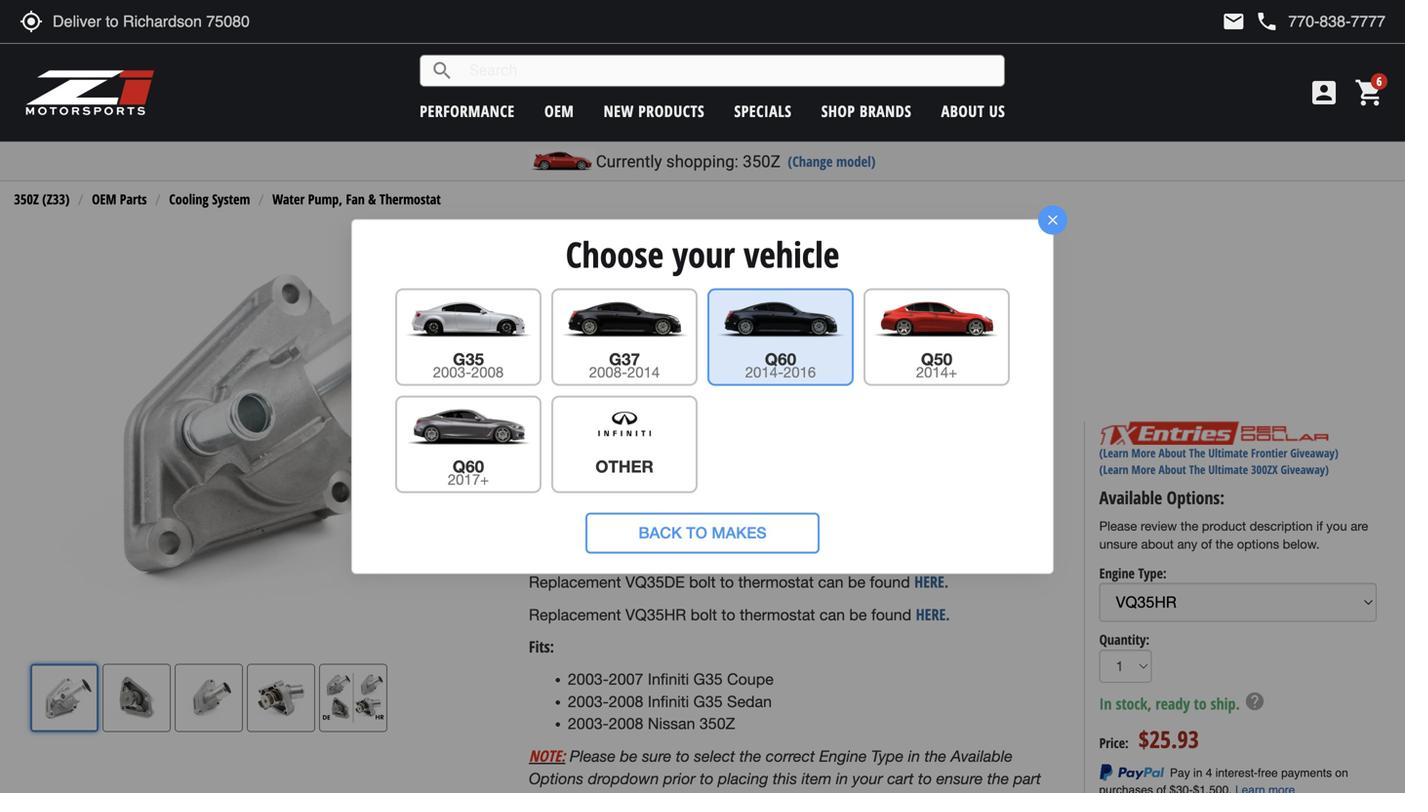 Task type: locate. For each thing, give the bounding box(es) containing it.
2 vertical spatial thermostat
[[740, 606, 815, 624]]

fx45...
[[692, 377, 731, 393]]

/ down the g37
[[612, 377, 618, 393]]

1 horizontal spatial for
[[860, 464, 879, 482]]

placing
[[718, 769, 768, 788]]

engine up item
[[819, 747, 867, 766]]

1 horizontal spatial please
[[1099, 519, 1137, 534]]

brands
[[860, 101, 912, 121]]

nissan right brand:
[[553, 287, 588, 305]]

shop brands link
[[821, 101, 912, 121]]

equipped
[[555, 464, 621, 482], [935, 464, 1001, 482]]

please inside please be sure to select the correct engine type in the available options dropdown prior to placing this item in your cart to ensure the part is applicable to your vehicle.
[[570, 747, 616, 766]]

mail phone
[[1222, 10, 1279, 33]]

0 horizontal spatial available
[[951, 747, 1013, 766]]

the
[[1189, 445, 1206, 461], [1189, 462, 1206, 478], [691, 464, 717, 482]]

1 vertical spatial thermostat
[[738, 573, 814, 591]]

the up while
[[884, 464, 906, 482]]

thermostat inside oem nissan thermostat for all 2003+ 350z/g35 models including 2007+ hr equipped vehicles. the thermostat housing for the de equipped models have 2 hoses connected to the housing, while the hr models only have the radiator hose connected.
[[721, 464, 796, 482]]

oem for oem
[[544, 101, 574, 121]]

q60 inside the q60 2017+
[[453, 457, 484, 476]]

1 vertical spatial here link
[[916, 604, 946, 625]]

/ left fx35
[[645, 377, 650, 393]]

1 vertical spatial .
[[946, 604, 950, 625]]

1 vertical spatial infiniti
[[648, 693, 689, 711]]

1 vertical spatial more
[[1132, 462, 1156, 478]]

you
[[1327, 519, 1347, 534]]

your down "type"
[[853, 769, 883, 788]]

about left the "us"
[[941, 101, 985, 121]]

1 (learn from the top
[[1099, 445, 1129, 461]]

vehicles.
[[626, 464, 686, 482]]

. for replacement vq35de bolt to thermostat can be found here .
[[944, 571, 949, 592]]

350z / g35 thermostat & housing vq35 star star star 5/5 - (32 reviews) brand: nissan part #: 21200-4w01b - de 21200-jk20a - hr fits models: 350z / g35 / fx35 / fx45...
[[514, 222, 905, 394]]

de down 'including'
[[910, 464, 930, 482]]

0 vertical spatial &
[[368, 190, 376, 208]]

g35 2003-2008
[[433, 350, 504, 381]]

the up vq
[[567, 508, 589, 526]]

please
[[1099, 519, 1137, 534], [570, 747, 616, 766]]

have left radiator
[[529, 508, 562, 526]]

bolt for replacement vq35de bolt to thermostat can be found here .
[[689, 573, 716, 591]]

nissan link
[[553, 287, 588, 305]]

2007
[[609, 670, 644, 689]]

q60 inside q60 2014-2016
[[765, 350, 796, 369]]

0 vertical spatial your
[[672, 230, 735, 278]]

2003-
[[433, 364, 471, 381], [568, 670, 609, 689], [568, 693, 609, 711], [568, 715, 609, 733]]

0 horizontal spatial equipped
[[555, 464, 621, 482]]

0 vertical spatial 2008
[[471, 364, 504, 381]]

type:
[[1138, 564, 1167, 582]]

your right 5/5 -
[[672, 230, 735, 278]]

de inside oem nissan thermostat for all 2003+ 350z/g35 models including 2007+ hr equipped vehicles. the thermostat housing for the de equipped models have 2 hoses connected to the housing, while the hr models only have the radiator hose connected.
[[910, 464, 930, 482]]

1 vertical spatial your
[[853, 769, 883, 788]]

0 vertical spatial please
[[1099, 519, 1137, 534]]

& left housing
[[747, 222, 762, 257]]

& right 'fan'
[[368, 190, 376, 208]]

stock,
[[1116, 693, 1152, 714]]

to up 'vehicle.'
[[700, 769, 714, 788]]

about us link
[[941, 101, 1005, 121]]

1 horizontal spatial hr
[[596, 352, 612, 368]]

more up review
[[1132, 462, 1156, 478]]

0 vertical spatial found
[[843, 541, 883, 559]]

equipped up radiator
[[555, 464, 621, 482]]

for up while
[[860, 464, 879, 482]]

more
[[1132, 445, 1156, 461], [1132, 462, 1156, 478]]

models up while
[[869, 441, 921, 459]]

1 infiniti from the top
[[648, 670, 689, 689]]

back to makes button
[[586, 513, 820, 554]]

the inside oem nissan thermostat for all 2003+ 350z/g35 models including 2007+ hr equipped vehicles. the thermostat housing for the de equipped models have 2 hoses connected to the housing, while the hr models only have the radiator hose connected.
[[691, 464, 717, 482]]

found for replacement vq35hr bolt to thermostat can be found here .
[[871, 606, 912, 624]]

1 vertical spatial de
[[910, 464, 930, 482]]

oem left 'parts'
[[92, 190, 116, 208]]

oem inside oem nissan thermostat for all 2003+ 350z/g35 models including 2007+ hr equipped vehicles. the thermostat housing for the de equipped models have 2 hoses connected to the housing, while the hr models only have the radiator hose connected.
[[529, 441, 564, 459]]

0 vertical spatial (learn
[[1099, 445, 1129, 461]]

0 vertical spatial thermostat
[[721, 464, 796, 482]]

2014
[[627, 364, 660, 381]]

can
[[791, 541, 816, 559], [818, 573, 844, 591], [820, 606, 845, 624]]

to left "ship."
[[1194, 693, 1207, 714]]

2
[[622, 486, 631, 504]]

in right item
[[836, 769, 848, 788]]

engine down unsure
[[1099, 564, 1135, 582]]

0 horizontal spatial hr
[[529, 464, 551, 482]]

replacement for replacement vq35de bolt to thermostat can be found here .
[[529, 573, 621, 591]]

0 vertical spatial about
[[941, 101, 985, 121]]

1 vertical spatial (learn
[[1099, 462, 1129, 478]]

thermostat down gaskets
[[738, 573, 814, 591]]

0 vertical spatial ultimate
[[1209, 445, 1248, 461]]

more up the "(learn more about the ultimate 300zx giveaway)" link
[[1132, 445, 1156, 461]]

1 vertical spatial in
[[836, 769, 848, 788]]

thermostat for replacement vq35hr bolt to thermostat can be found here .
[[740, 606, 815, 624]]

thermostat
[[721, 464, 796, 482], [738, 573, 814, 591], [740, 606, 815, 624]]

0 vertical spatial in
[[908, 747, 920, 766]]

type
[[871, 747, 904, 766]]

in up cart
[[908, 747, 920, 766]]

replacement inside replacement vq35hr bolt to thermostat can be found here .
[[529, 606, 621, 624]]

infiniti logo emblem logo image
[[591, 403, 658, 445]]

2008
[[471, 364, 504, 381], [609, 693, 644, 711], [609, 715, 644, 733]]

phone link
[[1255, 10, 1386, 33]]

0 horizontal spatial please
[[570, 747, 616, 766]]

bolt for replacement vq35hr bolt to thermostat can be found here .
[[691, 606, 717, 624]]

found inside replacement vq35hr bolt to thermostat can be found here .
[[871, 606, 912, 624]]

replacement for replacement vq35hr bolt to thermostat can be found here .
[[529, 606, 621, 624]]

back
[[639, 524, 682, 542]]

models up vq
[[529, 486, 580, 504]]

my_location
[[20, 10, 43, 33]]

infiniti up sure
[[648, 693, 689, 711]]

21200- down part
[[514, 332, 551, 348]]

1 vertical spatial bolt
[[691, 606, 717, 624]]

0 vertical spatial nissan
[[553, 287, 588, 305]]

here
[[915, 571, 944, 592], [916, 604, 946, 625]]

about up the "(learn more about the ultimate 300zx giveaway)" link
[[1159, 445, 1186, 461]]

0 horizontal spatial q60
[[453, 457, 484, 476]]

de inside 350z / g35 thermostat & housing vq35 star star star 5/5 - (32 reviews) brand: nissan part #: 21200-4w01b - de 21200-jk20a - hr fits models: 350z / g35 / fx35 / fx45...
[[599, 332, 614, 348]]

to right hose at left bottom
[[686, 524, 707, 542]]

the up connected
[[691, 464, 717, 482]]

1 horizontal spatial your
[[672, 230, 735, 278]]

frontier
[[1251, 445, 1288, 461]]

0 vertical spatial .
[[944, 571, 949, 592]]

nissan inside oem nissan thermostat for all 2003+ 350z/g35 models including 2007+ hr equipped vehicles. the thermostat housing for the de equipped models have 2 hoses connected to the housing, while the hr models only have the radiator hose connected.
[[568, 441, 616, 459]]

1 horizontal spatial engine
[[1099, 564, 1135, 582]]

2 vertical spatial nissan
[[648, 715, 695, 733]]

about up options:
[[1159, 462, 1186, 478]]

oem left new
[[544, 101, 574, 121]]

can inside replacement vq35de bolt to thermostat can be found here .
[[818, 573, 844, 591]]

2 horizontal spatial models
[[961, 486, 1012, 504]]

21200- up the fits
[[514, 352, 551, 368]]

q60
[[765, 350, 796, 369], [453, 457, 484, 476]]

the up the "(learn more about the ultimate 300zx giveaway)" link
[[1189, 445, 1206, 461]]

connected
[[681, 486, 755, 504]]

1 star from the left
[[553, 262, 573, 281]]

to inside oem nissan thermostat for all 2003+ 350z/g35 models including 2007+ hr equipped vehicles. the thermostat housing for the de equipped models have 2 hoses connected to the housing, while the hr models only have the radiator hose connected.
[[759, 486, 773, 504]]

housing
[[801, 464, 856, 482]]

thermostat inside replacement vq35de bolt to thermostat can be found here .
[[738, 573, 814, 591]]

to up replacement vq35hr bolt to thermostat can be found here .
[[720, 573, 734, 591]]

the right of
[[1216, 537, 1234, 552]]

here link for replacement vq35de bolt to thermostat can be found here .
[[915, 571, 944, 592]]

to down replacement vq35de bolt to thermostat can be found here .
[[722, 606, 735, 624]]

replacement
[[529, 573, 621, 591], [529, 606, 621, 624]]

oem down models:
[[529, 441, 564, 459]]

2 vertical spatial can
[[820, 606, 845, 624]]

oem for oem parts
[[92, 190, 116, 208]]

vq35de
[[626, 573, 685, 591]]

replacement down vq
[[529, 573, 621, 591]]

be inside please be sure to select the correct engine type in the available options dropdown prior to placing this item in your cart to ensure the part is applicable to your vehicle.
[[620, 747, 638, 766]]

2016
[[784, 364, 816, 381]]

-
[[593, 332, 596, 348], [590, 352, 593, 368]]

bolt inside replacement vq35hr bolt to thermostat can be found here .
[[691, 606, 717, 624]]

&
[[368, 190, 376, 208], [747, 222, 762, 257]]

ultimate
[[1209, 445, 1248, 461], [1209, 462, 1248, 478]]

here link
[[915, 571, 944, 592], [916, 604, 946, 625]]

- right jk20a
[[590, 352, 593, 368]]

nissan for /
[[553, 287, 588, 305]]

0 vertical spatial replacement
[[529, 573, 621, 591]]

1 vertical spatial have
[[529, 508, 562, 526]]

0 vertical spatial giveaway)
[[1290, 445, 1339, 461]]

equipped down 'including'
[[935, 464, 1001, 482]]

0 horizontal spatial de
[[599, 332, 614, 348]]

infiniti right 2007
[[648, 670, 689, 689]]

thermostat up vehicles.
[[620, 441, 700, 459]]

0 vertical spatial infiniti
[[648, 670, 689, 689]]

0 horizontal spatial your
[[638, 792, 668, 793]]

bolt right vq35hr
[[691, 606, 717, 624]]

the down '(learn more about the ultimate frontier giveaway)' 'link'
[[1189, 462, 1206, 478]]

0 horizontal spatial &
[[368, 190, 376, 208]]

de for thermostat
[[599, 332, 614, 348]]

oem left vq
[[529, 541, 564, 559]]

models left only at bottom right
[[961, 486, 1012, 504]]

quantity:
[[1099, 630, 1150, 649]]

0 vertical spatial more
[[1132, 445, 1156, 461]]

model)
[[836, 152, 876, 171]]

hr right jk20a
[[596, 352, 612, 368]]

1 horizontal spatial de
[[910, 464, 930, 482]]

(learn more about the ultimate frontier giveaway) link
[[1099, 445, 1339, 461]]

have left 2
[[584, 486, 618, 504]]

giveaway) right frontier
[[1290, 445, 1339, 461]]

2 vertical spatial hr
[[934, 486, 956, 504]]

0 horizontal spatial engine
[[819, 747, 867, 766]]

1 horizontal spatial &
[[747, 222, 762, 257]]

Search search field
[[454, 56, 1004, 86]]

can inside replacement vq35hr bolt to thermostat can be found here .
[[820, 606, 845, 624]]

replacement up fits:
[[529, 606, 621, 624]]

2 horizontal spatial your
[[853, 769, 883, 788]]

350z up select
[[700, 715, 735, 733]]

star
[[553, 262, 573, 281], [573, 262, 592, 281], [592, 262, 612, 281]]

available up ensure
[[951, 747, 1013, 766]]

thermostat right 'fan'
[[380, 190, 441, 208]]

1 vertical spatial &
[[747, 222, 762, 257]]

nissan for 2007
[[648, 715, 695, 733]]

the left housing,
[[778, 486, 800, 504]]

2008 up sure
[[609, 715, 644, 733]]

1 horizontal spatial have
[[584, 486, 618, 504]]

/ right vq
[[594, 541, 599, 559]]

hr right the q60 2017+
[[529, 464, 551, 482]]

your down prior
[[638, 792, 668, 793]]

mail
[[1222, 10, 1246, 33]]

- right "4w01b"
[[593, 332, 596, 348]]

0 vertical spatial here link
[[915, 571, 944, 592]]

2 replacement from the top
[[529, 606, 621, 624]]

nissan up radiator
[[568, 441, 616, 459]]

1 more from the top
[[1132, 445, 1156, 461]]

0 vertical spatial de
[[599, 332, 614, 348]]

nissan up sure
[[648, 715, 695, 733]]

oem
[[544, 101, 574, 121], [92, 190, 116, 208], [529, 441, 564, 459], [529, 541, 564, 559]]

1 vertical spatial can
[[818, 573, 844, 591]]

1 vertical spatial found
[[870, 573, 910, 591]]

.
[[944, 571, 949, 592], [946, 604, 950, 625]]

hr down 'including'
[[934, 486, 956, 504]]

here for replacement vq35hr bolt to thermostat can be found here .
[[916, 604, 946, 625]]

0 vertical spatial available
[[1099, 486, 1162, 510]]

thermostat down replacement vq35de bolt to thermostat can be found here .
[[740, 606, 815, 624]]

available inside please be sure to select the correct engine type in the available options dropdown prior to placing this item in your cart to ensure the part is applicable to your vehicle.
[[951, 747, 1013, 766]]

g35 inside g35 2003-2008
[[453, 350, 484, 369]]

be inside replacement vq35hr bolt to thermostat can be found here .
[[849, 606, 867, 624]]

vr38
[[604, 541, 641, 559]]

fits:
[[529, 636, 554, 657]]

1 horizontal spatial available
[[1099, 486, 1162, 510]]

phone
[[1255, 10, 1279, 33]]

1 vertical spatial here
[[916, 604, 946, 625]]

cooling system
[[169, 190, 250, 208]]

sedan
[[727, 693, 772, 711]]

thermostat down 2003+
[[721, 464, 796, 482]]

new
[[604, 101, 634, 121]]

2 star from the left
[[573, 262, 592, 281]]

0 vertical spatial q60
[[765, 350, 796, 369]]

0 vertical spatial can
[[791, 541, 816, 559]]

0 vertical spatial for
[[704, 441, 723, 459]]

including
[[925, 441, 988, 459]]

please up dropdown
[[570, 747, 616, 766]]

us
[[989, 101, 1005, 121]]

please be sure to select the correct engine type in the available options dropdown prior to placing this item in your cart to ensure the part is applicable to your vehicle.
[[529, 747, 1041, 793]]

2008 down 2007
[[609, 693, 644, 711]]

21200-
[[514, 332, 551, 348], [514, 352, 551, 368]]

1 horizontal spatial q60
[[765, 350, 796, 369]]

1 vertical spatial 21200-
[[514, 352, 551, 368]]

bolt inside replacement vq35de bolt to thermostat can be found here .
[[689, 573, 716, 591]]

giveaway) down frontier
[[1281, 462, 1329, 478]]

2 ultimate from the top
[[1209, 462, 1248, 478]]

de up the g37
[[599, 332, 614, 348]]

1 vertical spatial replacement
[[529, 606, 621, 624]]

the right while
[[908, 486, 930, 504]]

about us
[[941, 101, 1005, 121]]

1 vertical spatial nissan
[[568, 441, 616, 459]]

2 vertical spatial found
[[871, 606, 912, 624]]

2003- inside g35 2003-2008
[[433, 364, 471, 381]]

for left all
[[704, 441, 723, 459]]

nissan inside 2003-2007 infiniti g35 coupe 2003-2008 infiniti g35 sedan 2003-2008 nissan 350z
[[648, 715, 695, 733]]

0 vertical spatial bolt
[[689, 573, 716, 591]]

(change
[[788, 152, 833, 171]]

thermostat up 5/5 -
[[627, 222, 741, 257]]

0 horizontal spatial for
[[704, 441, 723, 459]]

1 replacement from the top
[[529, 573, 621, 591]]

g35
[[583, 222, 621, 257], [453, 350, 484, 369], [621, 377, 642, 393], [694, 670, 723, 689], [694, 693, 723, 711]]

0 vertical spatial here
[[915, 571, 944, 592]]

/
[[567, 222, 577, 257], [612, 377, 618, 393], [645, 377, 650, 393], [684, 377, 689, 393], [594, 541, 599, 559]]

replacement inside replacement vq35de bolt to thermostat can be found here .
[[529, 573, 621, 591]]

1 vertical spatial please
[[570, 747, 616, 766]]

0 horizontal spatial have
[[529, 508, 562, 526]]

2008 left the fits
[[471, 364, 504, 381]]

shop brands
[[821, 101, 912, 121]]

. for replacement vq35hr bolt to thermostat can be found here .
[[946, 604, 950, 625]]

thermostat inside replacement vq35hr bolt to thermostat can be found here .
[[740, 606, 815, 624]]

1 vertical spatial giveaway)
[[1281, 462, 1329, 478]]

to up connected.
[[759, 486, 773, 504]]

0 vertical spatial hr
[[596, 352, 612, 368]]

ultimate down '(learn more about the ultimate frontier giveaway)' 'link'
[[1209, 462, 1248, 478]]

item
[[802, 769, 832, 788]]

0 vertical spatial 21200-
[[514, 332, 551, 348]]

(learn more about the ultimate frontier giveaway) (learn more about the ultimate 300zx giveaway) available options: please review the product description if you are unsure about any of the options below.
[[1099, 445, 1368, 552]]

to inside replacement vq35hr bolt to thermostat can be found here .
[[722, 606, 735, 624]]

about
[[1141, 537, 1174, 552]]

thermostat down hose at left bottom
[[646, 541, 725, 559]]

2003+
[[747, 441, 791, 459]]

found inside replacement vq35de bolt to thermostat can be found here .
[[870, 573, 910, 591]]

sure
[[642, 747, 672, 766]]

1 vertical spatial engine
[[819, 747, 867, 766]]

available up review
[[1099, 486, 1162, 510]]

1 horizontal spatial equipped
[[935, 464, 1001, 482]]

1 vertical spatial ultimate
[[1209, 462, 1248, 478]]

ultimate up the "(learn more about the ultimate 300zx giveaway)" link
[[1209, 445, 1248, 461]]

choose your vehicle
[[566, 230, 840, 278]]

1 vertical spatial q60
[[453, 457, 484, 476]]

to up prior
[[676, 747, 690, 766]]

(change model) link
[[788, 152, 876, 171]]

2 infiniti from the top
[[648, 693, 689, 711]]

nissan inside 350z / g35 thermostat & housing vq35 star star star 5/5 - (32 reviews) brand: nissan part #: 21200-4w01b - de 21200-jk20a - hr fits models: 350z / g35 / fx35 / fx45...
[[553, 287, 588, 305]]

product
[[1202, 519, 1246, 534]]

to right cart
[[918, 769, 932, 788]]

ready
[[1156, 693, 1190, 714]]

1 vertical spatial available
[[951, 747, 1013, 766]]

please up unsure
[[1099, 519, 1137, 534]]

bolt down oem vq / vr38 thermostat gaskets can be found
[[689, 573, 716, 591]]



Task type: vqa. For each thing, say whether or not it's contained in the screenshot.
4W01B
yes



Task type: describe. For each thing, give the bounding box(es) containing it.
in stock, ready to ship. help
[[1099, 691, 1266, 714]]

in
[[1099, 693, 1112, 714]]

2014-
[[745, 364, 784, 381]]

1 vertical spatial hr
[[529, 464, 551, 482]]

coupe
[[727, 670, 774, 689]]

options
[[1237, 537, 1279, 552]]

350z/g35
[[795, 441, 865, 459]]

gaskets
[[729, 541, 787, 559]]

please inside (learn more about the ultimate frontier giveaway) (learn more about the ultimate 300zx giveaway) available options: please review the product description if you are unsure about any of the options below.
[[1099, 519, 1137, 534]]

fan
[[346, 190, 365, 208]]

2 vertical spatial about
[[1159, 462, 1186, 478]]

#:
[[540, 313, 551, 329]]

1 horizontal spatial models
[[869, 441, 921, 459]]

shopping_cart
[[1355, 77, 1386, 108]]

currently shopping: 350z (change model)
[[596, 152, 876, 171]]

vq35hr
[[626, 606, 686, 624]]

vehicle
[[744, 230, 840, 278]]

350z inside 2003-2007 infiniti g35 coupe 2003-2008 infiniti g35 sedan 2003-2008 nissan 350z
[[700, 715, 735, 733]]

mail link
[[1222, 10, 1246, 33]]

unsure
[[1099, 537, 1138, 552]]

350z (z33)
[[14, 190, 70, 208]]

$25.93
[[1139, 724, 1199, 755]]

housing
[[768, 222, 848, 257]]

search
[[431, 59, 454, 82]]

if
[[1317, 519, 1323, 534]]

2 horizontal spatial hr
[[934, 486, 956, 504]]

350z left (z33)
[[14, 190, 39, 208]]

performance link
[[420, 101, 515, 121]]

engine type:
[[1099, 564, 1167, 582]]

shopping:
[[666, 152, 739, 171]]

oem vq / vr38 thermostat gaskets can be found
[[529, 541, 887, 559]]

the up any
[[1181, 519, 1199, 534]]

fits
[[514, 375, 533, 394]]

2008 inside g35 2003-2008
[[471, 364, 504, 381]]

specials link
[[734, 101, 792, 121]]

connected.
[[689, 508, 768, 526]]

q60 for q60 2014-2016
[[765, 350, 796, 369]]

the up ensure
[[925, 747, 947, 766]]

/ up "nissan" link
[[567, 222, 577, 257]]

z1 motorsports logo image
[[24, 68, 156, 117]]

1 vertical spatial 2008
[[609, 693, 644, 711]]

available inside (learn more about the ultimate frontier giveaway) (learn more about the ultimate 300zx giveaway) available options: please review the product description if you are unsure about any of the options below.
[[1099, 486, 1162, 510]]

this
[[773, 769, 797, 788]]

applicable
[[544, 792, 615, 793]]

help
[[1244, 691, 1266, 712]]

hr inside 350z / g35 thermostat & housing vq35 star star star 5/5 - (32 reviews) brand: nissan part #: 21200-4w01b - de 21200-jk20a - hr fits models: 350z / g35 / fx35 / fx45...
[[596, 352, 612, 368]]

part
[[1014, 769, 1041, 788]]

vq
[[568, 541, 590, 559]]

q60 for q60 2017+
[[453, 457, 484, 476]]

/ right fx35
[[684, 377, 689, 393]]

thermostat for replacement vq35de bolt to thermostat can be found here .
[[738, 573, 814, 591]]

0 vertical spatial have
[[584, 486, 618, 504]]

account_box
[[1309, 77, 1340, 108]]

the left part
[[987, 769, 1009, 788]]

shop
[[821, 101, 855, 121]]

below.
[[1283, 537, 1320, 552]]

2 vertical spatial 2008
[[609, 715, 644, 733]]

to inside in stock, ready to ship. help
[[1194, 693, 1207, 714]]

thermostat inside 350z / g35 thermostat & housing vq35 star star star 5/5 - (32 reviews) brand: nissan part #: 21200-4w01b - de 21200-jk20a - hr fits models: 350z / g35 / fx35 / fx45...
[[627, 222, 741, 257]]

description
[[1250, 519, 1313, 534]]

new products
[[604, 101, 705, 121]]

0 vertical spatial -
[[593, 332, 596, 348]]

& inside 350z / g35 thermostat & housing vq35 star star star 5/5 - (32 reviews) brand: nissan part #: 21200-4w01b - de 21200-jk20a - hr fits models: 350z / g35 / fx35 / fx45...
[[747, 222, 762, 257]]

note:
[[529, 746, 565, 767]]

price:
[[1099, 734, 1129, 752]]

new products link
[[604, 101, 705, 121]]

water
[[272, 190, 305, 208]]

1 ultimate from the top
[[1209, 445, 1248, 461]]

pump,
[[308, 190, 343, 208]]

3 star from the left
[[592, 262, 612, 281]]

1 vertical spatial about
[[1159, 445, 1186, 461]]

to inside replacement vq35de bolt to thermostat can be found here .
[[720, 573, 734, 591]]

cooling
[[169, 190, 209, 208]]

part
[[514, 313, 537, 329]]

select
[[694, 747, 735, 766]]

back to makes
[[639, 524, 767, 542]]

performance
[[420, 101, 515, 121]]

0 horizontal spatial models
[[529, 486, 580, 504]]

be inside replacement vq35de bolt to thermostat can be found here .
[[848, 573, 866, 591]]

oem for oem nissan thermostat for all 2003+ 350z/g35 models including 2007+ hr equipped vehicles. the thermostat housing for the de equipped models have 2 hoses connected to the housing, while the hr models only have the radiator hose connected.
[[529, 441, 564, 459]]

found for replacement vq35de bolt to thermostat can be found here .
[[870, 573, 910, 591]]

currently
[[596, 152, 662, 171]]

makes
[[712, 524, 767, 542]]

2 21200- from the top
[[514, 352, 551, 368]]

1 vertical spatial for
[[860, 464, 879, 482]]

2014+
[[916, 364, 958, 381]]

g37
[[609, 350, 640, 369]]

q50
[[921, 350, 953, 369]]

350z (z33) link
[[14, 190, 70, 208]]

hoses
[[635, 486, 677, 504]]

jk20a
[[551, 352, 587, 368]]

replacement vq35de bolt to thermostat can be found here .
[[529, 571, 949, 592]]

while
[[868, 486, 904, 504]]

can for replacement vq35hr bolt to thermostat can be found here .
[[820, 606, 845, 624]]

to down dropdown
[[620, 792, 634, 793]]

2003-2007 infiniti g35 coupe 2003-2008 infiniti g35 sedan 2003-2008 nissan 350z
[[568, 670, 774, 733]]

350z down jk20a
[[582, 377, 609, 393]]

price: $25.93
[[1099, 724, 1199, 755]]

prior
[[663, 769, 696, 788]]

2008-
[[589, 364, 627, 381]]

fx35
[[654, 377, 681, 393]]

0 horizontal spatial in
[[836, 769, 848, 788]]

thermostat inside oem nissan thermostat for all 2003+ 350z/g35 models including 2007+ hr equipped vehicles. the thermostat housing for the de equipped models have 2 hoses connected to the housing, while the hr models only have the radiator hose connected.
[[620, 441, 700, 459]]

radiator
[[593, 508, 647, 526]]

4w01b
[[551, 332, 590, 348]]

water pump, fan & thermostat link
[[272, 190, 441, 208]]

here link for replacement vq35hr bolt to thermostat can be found here .
[[916, 604, 946, 625]]

cart
[[887, 769, 914, 788]]

de for for
[[910, 464, 930, 482]]

vehicle.
[[673, 792, 725, 793]]

are
[[1351, 519, 1368, 534]]

account_box link
[[1304, 77, 1345, 108]]

can for replacement vq35de bolt to thermostat can be found here .
[[818, 573, 844, 591]]

2 vertical spatial your
[[638, 792, 668, 793]]

review
[[1141, 519, 1177, 534]]

is
[[529, 792, 540, 793]]

housing,
[[804, 486, 864, 504]]

2 more from the top
[[1132, 462, 1156, 478]]

oem parts
[[92, 190, 147, 208]]

options
[[529, 769, 584, 788]]

1 horizontal spatial in
[[908, 747, 920, 766]]

1 vertical spatial -
[[590, 352, 593, 368]]

1 equipped from the left
[[555, 464, 621, 482]]

the up placing
[[740, 747, 762, 766]]

oem for oem vq / vr38 thermostat gaskets can be found
[[529, 541, 564, 559]]

350z left (change
[[743, 152, 781, 171]]

to inside button
[[686, 524, 707, 542]]

q50 2014+
[[916, 350, 958, 381]]

engine inside please be sure to select the correct engine type in the available options dropdown prior to placing this item in your cart to ensure the part is applicable to your vehicle.
[[819, 747, 867, 766]]

(z33)
[[42, 190, 70, 208]]

here for replacement vq35de bolt to thermostat can be found here .
[[915, 571, 944, 592]]

2 (learn from the top
[[1099, 462, 1129, 478]]

oem parts link
[[92, 190, 147, 208]]

2017+
[[448, 471, 489, 488]]

0 vertical spatial engine
[[1099, 564, 1135, 582]]

2 equipped from the left
[[935, 464, 1001, 482]]

350z up brand:
[[514, 222, 560, 257]]

1 21200- from the top
[[514, 332, 551, 348]]



